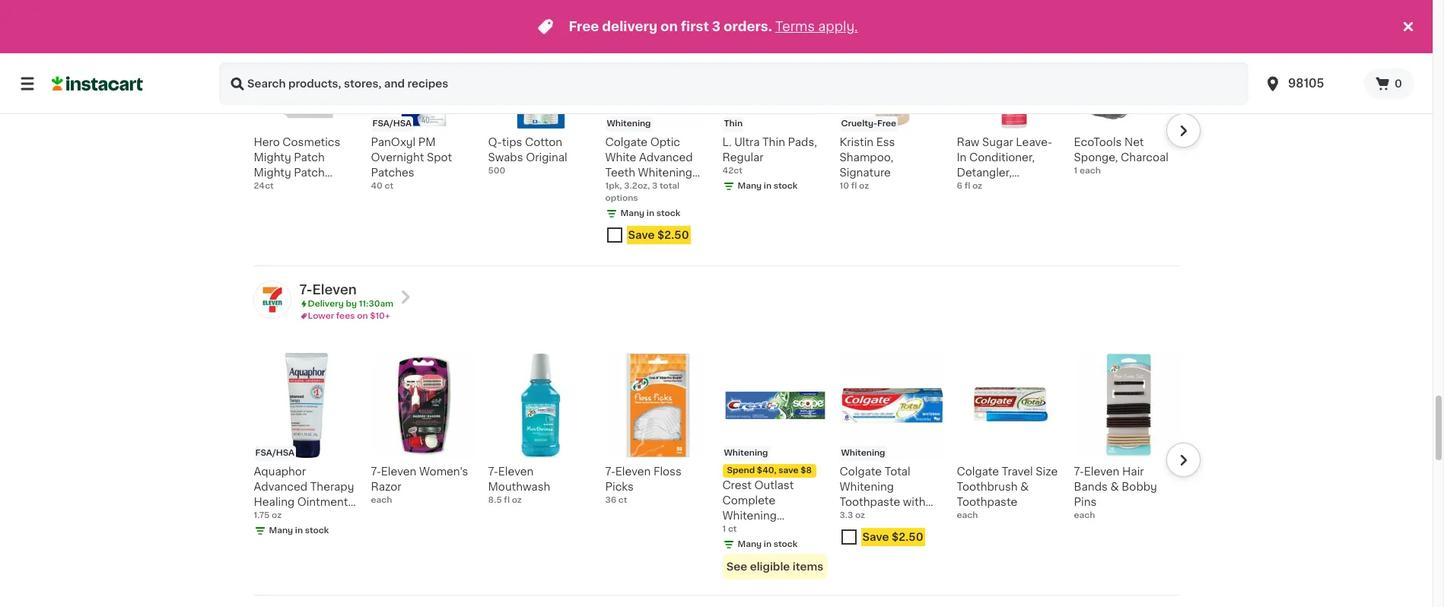 Task type: describe. For each thing, give the bounding box(es) containing it.
free delivery on first 3 orders. terms apply.
[[569, 21, 858, 33]]

cosmetics
[[283, 137, 341, 147]]

raw sugar leave- in conditioner, detangler, strawberry + oat milk
[[957, 137, 1053, 208]]

orders.
[[724, 21, 772, 33]]

stock for l. ultra thin pads, regular
[[774, 182, 798, 190]]

many for aquaphor advanced therapy healing ointment skin protectant tube
[[269, 526, 293, 535]]

milk
[[957, 198, 979, 208]]

many up see
[[738, 540, 762, 548]]

cruelty-
[[841, 119, 878, 128]]

stock up see eligible items "button"
[[774, 540, 798, 548]]

ct inside 7‑eleven floss picks 36 ct
[[619, 496, 628, 504]]

eleven
[[312, 284, 357, 296]]

36
[[605, 496, 617, 504]]

apply.
[[818, 21, 858, 33]]

whitening up spend in the right bottom of the page
[[724, 449, 768, 457]]

Search field
[[219, 62, 1249, 105]]

in for l. ultra thin pads, regular
[[764, 182, 772, 190]]

product group containing colgate total whitening toothpaste with fluoride, multi- protection, mint
[[840, 353, 945, 552]]

hydrocolloid
[[254, 198, 323, 208]]

10
[[840, 182, 849, 190]]

500
[[488, 166, 506, 175]]

outlast
[[755, 480, 794, 491]]

each inside 7‑eleven hair bands & bobby pins each
[[1074, 511, 1096, 520]]

see
[[727, 561, 748, 572]]

sparkling
[[605, 198, 655, 208]]

women's
[[419, 466, 468, 477]]

aquaphor
[[254, 466, 306, 477]]

40
[[371, 182, 383, 190]]

1pk,
[[605, 182, 622, 190]]

toothpaste inside colgate travel size toothbrush & toothpaste each
[[957, 497, 1018, 507]]

healing
[[254, 497, 295, 507]]

$2.50 for mint
[[892, 532, 924, 542]]

7-
[[299, 284, 312, 296]]

pm
[[418, 137, 436, 147]]

optic
[[650, 137, 680, 147]]

razor
[[371, 481, 402, 492]]

ct inside group
[[728, 525, 737, 533]]

many for l. ultra thin pads, regular
[[738, 182, 762, 190]]

ecotools
[[1074, 137, 1122, 147]]

delivery by 11:30am
[[308, 300, 394, 308]]

hero
[[254, 137, 280, 147]]

overnight
[[371, 152, 424, 163]]

sponge,
[[1074, 152, 1118, 163]]

1pk, 3.2oz, 3 total options
[[605, 182, 680, 202]]

2 horizontal spatial fl
[[965, 182, 971, 190]]

leave-
[[1016, 137, 1053, 147]]

skin
[[254, 512, 276, 523]]

7‑eleven women's razor each
[[371, 466, 468, 504]]

l.
[[723, 137, 732, 147]]

fl inside 7‑eleven mouthwash 8.5 fl oz
[[504, 496, 510, 504]]

stock for colgate optic white advanced teeth whitening toothpaste, sparkling white
[[657, 209, 681, 217]]

q-
[[488, 137, 502, 147]]

total
[[660, 182, 680, 190]]

6
[[957, 182, 963, 190]]

stock for aquaphor advanced therapy healing ointment skin protectant tube
[[305, 526, 329, 535]]

spot
[[427, 152, 452, 163]]

product group containing colgate optic white advanced teeth whitening toothpaste, sparkling white
[[605, 23, 710, 250]]

in for aquaphor advanced therapy healing ointment skin protectant tube
[[295, 526, 303, 535]]

7‑eleven hair bands & bobby pins each
[[1074, 466, 1158, 520]]

oz down healing
[[272, 511, 282, 520]]

complete
[[723, 495, 776, 506]]

$40,
[[757, 466, 777, 475]]

& inside 7‑eleven hair bands & bobby pins each
[[1111, 481, 1119, 492]]

3 inside limited time offer region
[[712, 21, 721, 33]]

original,
[[254, 182, 298, 193]]

cotton
[[525, 137, 563, 147]]

each inside colgate travel size toothbrush & toothpaste each
[[957, 511, 978, 520]]

+
[[1019, 182, 1025, 193]]

bobby
[[1122, 481, 1158, 492]]

tips
[[502, 137, 522, 147]]

1 horizontal spatial white
[[658, 198, 689, 208]]

oz inside 7‑eleven mouthwash 8.5 fl oz
[[512, 496, 522, 504]]

l. ultra thin pads, regular 42ct
[[723, 137, 817, 175]]

many in stock up eligible
[[738, 540, 798, 548]]

lower
[[308, 312, 334, 320]]

terms
[[775, 21, 815, 33]]

24ct
[[254, 182, 274, 190]]

many in stock for l. ultra thin pads, regular
[[738, 182, 798, 190]]

save $2.50 button for sparkling
[[605, 223, 710, 250]]

tube
[[254, 527, 280, 538]]

total
[[885, 466, 911, 477]]

thin inside l. ultra thin pads, regular 42ct
[[763, 137, 785, 147]]

each inside ecotools net sponge, charcoal 1 each
[[1080, 166, 1101, 175]]

item carousel region containing aquaphor advanced therapy healing ointment skin protectant tube
[[233, 347, 1201, 589]]

ointment
[[297, 497, 348, 507]]

colgate for colgate optic white advanced teeth whitening toothpaste, sparkling white
[[605, 137, 648, 147]]

toothpaste, inside spend $40, save $8 crest outlast complete whitening toothpaste, mint
[[723, 526, 786, 536]]

2 98105 button from the left
[[1264, 62, 1356, 105]]

0
[[1395, 78, 1403, 89]]

many in stock for colgate optic white advanced teeth whitening toothpaste, sparkling white
[[621, 209, 681, 217]]

acne
[[325, 198, 353, 208]]

signature
[[840, 167, 891, 178]]

cruelty-free
[[841, 119, 897, 128]]

delivery
[[308, 300, 344, 308]]

whitening inside spend $40, save $8 crest outlast complete whitening toothpaste, mint
[[723, 510, 777, 521]]

1 mighty from the top
[[254, 152, 291, 163]]

fl inside kristin ess shampoo, signature 10 fl oz
[[851, 182, 857, 190]]

crest
[[723, 480, 752, 491]]

items
[[793, 561, 824, 572]]

teeth
[[605, 167, 635, 178]]

in up eligible
[[764, 540, 772, 548]]

0 button
[[1365, 68, 1415, 99]]

7‑eleven for razor
[[371, 466, 417, 477]]

panoxyl pm overnight spot patches 40 ct
[[371, 137, 452, 190]]

98105
[[1289, 78, 1325, 89]]

shampoo,
[[840, 152, 894, 163]]

fees
[[336, 312, 355, 320]]

by
[[346, 300, 357, 308]]

kristin
[[840, 137, 874, 147]]

7‑eleven floss picks 36 ct
[[605, 466, 682, 504]]

colgate travel size toothbrush & toothpaste each
[[957, 466, 1058, 520]]

in for colgate optic white advanced teeth whitening toothpaste, sparkling white
[[647, 209, 655, 217]]

delivery
[[602, 21, 658, 33]]

$2.50 for white
[[658, 230, 689, 240]]

spend
[[727, 466, 755, 475]]

toothpaste, inside colgate optic white advanced teeth whitening toothpaste, sparkling white
[[605, 182, 669, 193]]

3.3
[[840, 511, 853, 520]]

whitening inside colgate optic white advanced teeth whitening toothpaste, sparkling white
[[638, 167, 693, 178]]



Task type: vqa. For each thing, say whether or not it's contained in the screenshot.
item carousel region
yes



Task type: locate. For each thing, give the bounding box(es) containing it.
$2.50 down total
[[658, 230, 689, 240]]

ct
[[385, 182, 394, 190], [619, 496, 628, 504], [728, 525, 737, 533]]

save down the fluoride,
[[863, 532, 889, 542]]

each down the 'razor' on the bottom of page
[[371, 496, 392, 504]]

save $2.50 for protection,
[[863, 532, 924, 542]]

fl right the 10
[[851, 182, 857, 190]]

save
[[628, 230, 655, 240], [863, 532, 889, 542]]

colgate left total at the right bottom
[[840, 466, 882, 477]]

whitening down complete at the bottom right of the page
[[723, 510, 777, 521]]

toothpaste, up sparkling
[[605, 182, 669, 193]]

toothpaste up the fluoride,
[[840, 497, 901, 507]]

1 inside ecotools net sponge, charcoal 1 each
[[1074, 166, 1078, 175]]

0 vertical spatial white
[[605, 152, 637, 163]]

on right fees at the left of the page
[[357, 312, 368, 320]]

1 toothpaste from the left
[[840, 497, 901, 507]]

2 toothpaste from the left
[[957, 497, 1018, 507]]

0 vertical spatial 1
[[1074, 166, 1078, 175]]

save for sparkling
[[628, 230, 655, 240]]

0 vertical spatial save $2.50 button
[[605, 223, 710, 250]]

item carousel region containing hero cosmetics mighty patch mighty patch original, hydrocolloid acne pimple patch
[[233, 17, 1201, 259]]

pads,
[[788, 137, 817, 147]]

3 right first
[[712, 21, 721, 33]]

0 horizontal spatial 3
[[652, 182, 658, 190]]

mighty down the 'hero'
[[254, 152, 291, 163]]

7 eleven image
[[254, 281, 290, 318]]

& right bands
[[1111, 481, 1119, 492]]

many for colgate optic white advanced teeth whitening toothpaste, sparkling white
[[621, 209, 645, 217]]

oz inside kristin ess shampoo, signature 10 fl oz
[[859, 182, 869, 190]]

aquaphor advanced therapy healing ointment skin protectant tube
[[254, 466, 354, 538]]

regular down the ultra at right
[[723, 152, 764, 163]]

0 vertical spatial toothpaste,
[[605, 182, 669, 193]]

item carousel region
[[233, 17, 1201, 259], [233, 347, 1201, 589]]

whitening up optic
[[607, 119, 651, 128]]

1 horizontal spatial colgate
[[840, 466, 882, 477]]

1.75
[[254, 511, 270, 520]]

save $2.50 down multi- at the bottom right of the page
[[863, 532, 924, 542]]

1 ct
[[723, 525, 737, 533]]

advanced
[[639, 152, 693, 163], [254, 481, 308, 492]]

0 vertical spatial free
[[569, 21, 599, 33]]

colgate inside colgate travel size toothbrush & toothpaste each
[[957, 466, 999, 477]]

colgate up teeth on the left
[[605, 137, 648, 147]]

stock down protectant
[[305, 526, 329, 535]]

ct inside panoxyl pm overnight spot patches 40 ct
[[385, 182, 394, 190]]

free up ess
[[878, 119, 897, 128]]

7‑eleven up the 'razor' on the bottom of page
[[371, 466, 417, 477]]

0 horizontal spatial save $2.50 button
[[605, 223, 710, 250]]

toothpaste inside 'colgate total whitening toothpaste with fluoride, multi- protection, mint'
[[840, 497, 901, 507]]

0 horizontal spatial advanced
[[254, 481, 308, 492]]

white up teeth on the left
[[605, 152, 637, 163]]

ct right 40
[[385, 182, 394, 190]]

2 7‑eleven from the left
[[488, 466, 534, 477]]

whitening inside 'colgate total whitening toothpaste with fluoride, multi- protection, mint'
[[840, 481, 894, 492]]

1 horizontal spatial $2.50
[[892, 532, 924, 542]]

0 vertical spatial $2.50
[[658, 230, 689, 240]]

1 98105 button from the left
[[1255, 62, 1365, 105]]

0 vertical spatial patch
[[294, 152, 325, 163]]

stock down l. ultra thin pads, regular 42ct
[[774, 182, 798, 190]]

1 vertical spatial 1
[[723, 525, 726, 533]]

many down sparkling
[[621, 209, 645, 217]]

colgate total whitening toothpaste with fluoride, multi- protection, mint
[[840, 466, 926, 538]]

toothbrush
[[957, 481, 1018, 492]]

1 horizontal spatial product group
[[723, 353, 828, 580]]

save down sparkling
[[628, 230, 655, 240]]

thin
[[724, 119, 743, 128], [763, 137, 785, 147]]

1 vertical spatial patch
[[294, 167, 325, 178]]

0 vertical spatial ct
[[385, 182, 394, 190]]

ess
[[877, 137, 895, 147]]

hero cosmetics mighty patch mighty patch original, hydrocolloid acne pimple patch
[[254, 137, 353, 223]]

oz inside product group
[[855, 511, 865, 520]]

mighty up original,
[[254, 167, 291, 178]]

fsa/hsa for panoxyl pm overnight spot patches
[[373, 119, 412, 128]]

1 vertical spatial white
[[658, 198, 689, 208]]

1 down sponge,
[[1074, 166, 1078, 175]]

3.3 oz
[[840, 511, 865, 520]]

8.5
[[488, 496, 502, 504]]

floss
[[654, 466, 682, 477]]

advanced inside colgate optic white advanced teeth whitening toothpaste, sparkling white
[[639, 152, 693, 163]]

product group containing crest outlast complete whitening toothpaste, mint
[[723, 353, 828, 580]]

1.75 oz
[[254, 511, 282, 520]]

0 vertical spatial save $2.50
[[628, 230, 689, 240]]

mint inside 'colgate total whitening toothpaste with fluoride, multi- protection, mint'
[[901, 527, 925, 538]]

0 horizontal spatial &
[[1021, 481, 1029, 492]]

1 vertical spatial save
[[863, 532, 889, 542]]

thin up l.
[[724, 119, 743, 128]]

patches
[[371, 167, 415, 178]]

free inside limited time offer region
[[569, 21, 599, 33]]

net
[[1125, 137, 1144, 147]]

protection,
[[840, 527, 899, 538]]

7‑eleven inside 7‑eleven mouthwash 8.5 fl oz
[[488, 466, 534, 477]]

panoxyl
[[371, 137, 416, 147]]

mouthwash
[[488, 481, 550, 492]]

size
[[1036, 466, 1058, 477]]

save for protection,
[[863, 532, 889, 542]]

on for fees
[[357, 312, 368, 320]]

hair
[[1123, 466, 1144, 477]]

3 left total
[[652, 182, 658, 190]]

save $2.50
[[628, 230, 689, 240], [863, 532, 924, 542]]

3 7‑eleven from the left
[[605, 466, 651, 477]]

free left delivery
[[569, 21, 599, 33]]

whitening
[[607, 119, 651, 128], [638, 167, 693, 178], [724, 449, 768, 457], [841, 449, 886, 457], [840, 481, 894, 492], [723, 510, 777, 521]]

1 horizontal spatial mint
[[901, 527, 925, 538]]

fluoride,
[[840, 512, 886, 523]]

1 horizontal spatial thin
[[763, 137, 785, 147]]

in down 1pk, 3.2oz, 3 total options
[[647, 209, 655, 217]]

ct down complete at the bottom right of the page
[[728, 525, 737, 533]]

1 vertical spatial 3
[[652, 182, 658, 190]]

1 vertical spatial regular
[[723, 152, 764, 163]]

1 vertical spatial toothpaste,
[[723, 526, 786, 536]]

4 7‑eleven from the left
[[1074, 466, 1120, 477]]

1 7‑eleven from the left
[[371, 466, 417, 477]]

2 & from the left
[[1111, 481, 1119, 492]]

on left first
[[661, 21, 678, 33]]

7‑eleven up bands
[[1074, 466, 1120, 477]]

toothpaste
[[840, 497, 901, 507], [957, 497, 1018, 507]]

0 horizontal spatial product group
[[605, 23, 710, 250]]

stock down total
[[657, 209, 681, 217]]

6 fl oz
[[957, 182, 983, 190]]

7‑eleven inside 7‑eleven floss picks 36 ct
[[605, 466, 651, 477]]

0 horizontal spatial 1
[[723, 525, 726, 533]]

whitening up the fluoride,
[[840, 481, 894, 492]]

each down pins
[[1074, 511, 1096, 520]]

ct right 36
[[619, 496, 628, 504]]

2 vertical spatial patch
[[293, 213, 324, 223]]

1 down complete at the bottom right of the page
[[723, 525, 726, 533]]

2 horizontal spatial product group
[[840, 353, 945, 552]]

conditioner,
[[970, 152, 1035, 163]]

0 horizontal spatial free
[[569, 21, 599, 33]]

7‑eleven for picks
[[605, 466, 651, 477]]

product group
[[605, 23, 710, 250], [723, 353, 828, 580], [840, 353, 945, 552]]

$2.50
[[658, 230, 689, 240], [892, 532, 924, 542]]

0 vertical spatial thin
[[724, 119, 743, 128]]

1 horizontal spatial &
[[1111, 481, 1119, 492]]

eligible
[[750, 561, 790, 572]]

0 vertical spatial regular
[[724, 102, 758, 111]]

fsa/hsa for aquaphor advanced therapy healing ointment skin protectant tube
[[255, 449, 295, 457]]

swabs
[[488, 152, 523, 163]]

1 vertical spatial advanced
[[254, 481, 308, 492]]

on inside limited time offer region
[[661, 21, 678, 33]]

&
[[1021, 481, 1029, 492], [1111, 481, 1119, 492]]

0 vertical spatial mighty
[[254, 152, 291, 163]]

1 horizontal spatial 3
[[712, 21, 721, 33]]

& inside colgate travel size toothbrush & toothpaste each
[[1021, 481, 1029, 492]]

1 horizontal spatial save
[[863, 532, 889, 542]]

0 horizontal spatial colgate
[[605, 137, 648, 147]]

fl right 6
[[965, 182, 971, 190]]

1 horizontal spatial toothpaste,
[[723, 526, 786, 536]]

0 horizontal spatial mint
[[789, 526, 813, 536]]

advanced inside aquaphor advanced therapy healing ointment skin protectant tube
[[254, 481, 308, 492]]

options
[[605, 194, 638, 202]]

oz right "3.3"
[[855, 511, 865, 520]]

save
[[779, 466, 799, 475]]

colgate
[[605, 137, 648, 147], [840, 466, 882, 477], [957, 466, 999, 477]]

1 vertical spatial save $2.50
[[863, 532, 924, 542]]

1 vertical spatial free
[[878, 119, 897, 128]]

1 inside product group
[[723, 525, 726, 533]]

free inside the item carousel "region"
[[878, 119, 897, 128]]

None search field
[[219, 62, 1249, 105]]

fl
[[851, 182, 857, 190], [965, 182, 971, 190], [504, 496, 510, 504]]

see eligible items button
[[723, 554, 828, 580]]

in down protectant
[[295, 526, 303, 535]]

1 item carousel region from the top
[[233, 17, 1201, 259]]

colgate optic white advanced teeth whitening toothpaste, sparkling white
[[605, 137, 693, 208]]

with
[[903, 497, 926, 507]]

1 horizontal spatial save $2.50
[[863, 532, 924, 542]]

0 vertical spatial item carousel region
[[233, 17, 1201, 259]]

fsa/hsa up the panoxyl
[[373, 119, 412, 128]]

white down total
[[658, 198, 689, 208]]

each down sponge,
[[1080, 166, 1101, 175]]

advanced down aquaphor
[[254, 481, 308, 492]]

1 horizontal spatial save $2.50 button
[[840, 525, 945, 552]]

1 vertical spatial on
[[357, 312, 368, 320]]

& down the travel
[[1021, 481, 1029, 492]]

colgate up toothbrush
[[957, 466, 999, 477]]

$8
[[801, 466, 812, 475]]

each inside 7‑eleven women's razor each
[[371, 496, 392, 504]]

each down toothbrush
[[957, 511, 978, 520]]

0 vertical spatial on
[[661, 21, 678, 33]]

colgate for colgate total whitening toothpaste with fluoride, multi- protection, mint
[[840, 466, 882, 477]]

0 vertical spatial advanced
[[639, 152, 693, 163]]

0 horizontal spatial on
[[357, 312, 368, 320]]

7‑eleven inside 7‑eleven women's razor each
[[371, 466, 417, 477]]

0 horizontal spatial toothpaste
[[840, 497, 901, 507]]

0 horizontal spatial $2.50
[[658, 230, 689, 240]]

pimple
[[254, 213, 291, 223]]

colgate inside colgate optic white advanced teeth whitening toothpaste, sparkling white
[[605, 137, 648, 147]]

11:30am
[[359, 300, 394, 308]]

1 horizontal spatial fsa/hsa
[[373, 119, 412, 128]]

2 vertical spatial ct
[[728, 525, 737, 533]]

0 vertical spatial 3
[[712, 21, 721, 33]]

in down l. ultra thin pads, regular 42ct
[[764, 182, 772, 190]]

3 inside 1pk, 3.2oz, 3 total options
[[652, 182, 658, 190]]

1 vertical spatial fsa/hsa
[[255, 449, 295, 457]]

thin right the ultra at right
[[763, 137, 785, 147]]

toothpaste, down complete at the bottom right of the page
[[723, 526, 786, 536]]

save $2.50 button down multi- at the bottom right of the page
[[840, 525, 945, 552]]

7‑eleven for 8.5
[[488, 466, 534, 477]]

mighty
[[254, 152, 291, 163], [254, 167, 291, 178]]

travel
[[1002, 466, 1033, 477]]

instacart logo image
[[52, 75, 143, 93]]

regular up the ultra at right
[[724, 102, 758, 111]]

white
[[605, 152, 637, 163], [658, 198, 689, 208]]

on for delivery
[[661, 21, 678, 33]]

fsa/hsa
[[373, 119, 412, 128], [255, 449, 295, 457]]

fsa/hsa up aquaphor
[[255, 449, 295, 457]]

in
[[957, 152, 967, 163]]

save $2.50 down sparkling
[[628, 230, 689, 240]]

98105 button
[[1255, 62, 1365, 105], [1264, 62, 1356, 105]]

0 horizontal spatial toothpaste,
[[605, 182, 669, 193]]

limited time offer region
[[0, 0, 1400, 53]]

7‑eleven mouthwash 8.5 fl oz
[[488, 466, 550, 504]]

fl right 8.5
[[504, 496, 510, 504]]

oz down mouthwash
[[512, 496, 522, 504]]

7‑eleven for bands
[[1074, 466, 1120, 477]]

many down 1.75 oz on the bottom left
[[269, 526, 293, 535]]

whitening up total
[[638, 167, 693, 178]]

protectant
[[279, 512, 336, 523]]

charcoal
[[1121, 152, 1169, 163]]

advanced down optic
[[639, 152, 693, 163]]

2 horizontal spatial ct
[[728, 525, 737, 533]]

0 horizontal spatial fl
[[504, 496, 510, 504]]

1 vertical spatial $2.50
[[892, 532, 924, 542]]

many in stock for aquaphor advanced therapy healing ointment skin protectant tube
[[269, 526, 329, 535]]

save $2.50 button for protection,
[[840, 525, 945, 552]]

$10+
[[370, 312, 390, 320]]

mint inside spend $40, save $8 crest outlast complete whitening toothpaste, mint
[[789, 526, 813, 536]]

many in stock down l. ultra thin pads, regular 42ct
[[738, 182, 798, 190]]

1 vertical spatial save $2.50 button
[[840, 525, 945, 552]]

0 horizontal spatial thin
[[724, 119, 743, 128]]

colgate inside 'colgate total whitening toothpaste with fluoride, multi- protection, mint'
[[840, 466, 882, 477]]

1 horizontal spatial free
[[878, 119, 897, 128]]

picks
[[605, 481, 634, 492]]

7‑eleven inside 7‑eleven hair bands & bobby pins each
[[1074, 466, 1120, 477]]

sugar
[[983, 137, 1014, 147]]

7‑eleven up picks
[[605, 466, 651, 477]]

stock
[[774, 182, 798, 190], [657, 209, 681, 217], [305, 526, 329, 535], [774, 540, 798, 548]]

0 horizontal spatial save
[[628, 230, 655, 240]]

0 horizontal spatial ct
[[385, 182, 394, 190]]

many down 42ct
[[738, 182, 762, 190]]

1 horizontal spatial advanced
[[639, 152, 693, 163]]

1 horizontal spatial toothpaste
[[957, 497, 1018, 507]]

ecotools net sponge, charcoal 1 each
[[1074, 137, 1169, 175]]

1 horizontal spatial on
[[661, 21, 678, 33]]

1 horizontal spatial 1
[[1074, 166, 1078, 175]]

$2.50 down multi- at the bottom right of the page
[[892, 532, 924, 542]]

mint
[[789, 526, 813, 536], [901, 527, 925, 538]]

bands
[[1074, 481, 1108, 492]]

raw
[[957, 137, 980, 147]]

save $2.50 button down sparkling
[[605, 223, 710, 250]]

0 horizontal spatial white
[[605, 152, 637, 163]]

multi-
[[889, 512, 920, 523]]

spend $40, save $8 crest outlast complete whitening toothpaste, mint
[[723, 466, 813, 536]]

1 horizontal spatial fl
[[851, 182, 857, 190]]

save $2.50 for sparkling
[[628, 230, 689, 240]]

see eligible items
[[727, 561, 824, 572]]

toothpaste down toothbrush
[[957, 497, 1018, 507]]

2 horizontal spatial colgate
[[957, 466, 999, 477]]

many in stock down 1pk, 3.2oz, 3 total options
[[621, 209, 681, 217]]

whitening up total at the right bottom
[[841, 449, 886, 457]]

1 vertical spatial thin
[[763, 137, 785, 147]]

detangler,
[[957, 167, 1012, 178]]

oz down detangler,
[[973, 182, 983, 190]]

0 vertical spatial fsa/hsa
[[373, 119, 412, 128]]

1 vertical spatial ct
[[619, 496, 628, 504]]

2 item carousel region from the top
[[233, 347, 1201, 589]]

ultra
[[735, 137, 760, 147]]

absorbency
[[760, 102, 812, 111]]

0 vertical spatial save
[[628, 230, 655, 240]]

1 & from the left
[[1021, 481, 1029, 492]]

0 horizontal spatial fsa/hsa
[[255, 449, 295, 457]]

2 mighty from the top
[[254, 167, 291, 178]]

mint down multi- at the bottom right of the page
[[901, 527, 925, 538]]

1 horizontal spatial ct
[[619, 496, 628, 504]]

terms apply. link
[[775, 21, 858, 33]]

1 vertical spatial mighty
[[254, 167, 291, 178]]

1 vertical spatial item carousel region
[[233, 347, 1201, 589]]

oz down signature
[[859, 182, 869, 190]]

3.2oz,
[[624, 182, 650, 190]]

0 horizontal spatial save $2.50
[[628, 230, 689, 240]]

7‑eleven up mouthwash
[[488, 466, 534, 477]]

many in stock down protectant
[[269, 526, 329, 535]]

regular inside l. ultra thin pads, regular 42ct
[[723, 152, 764, 163]]

mint up items
[[789, 526, 813, 536]]



